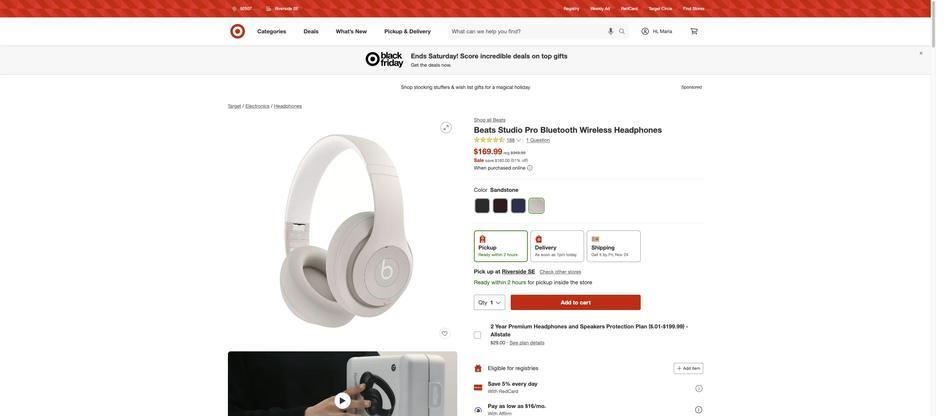 Task type: vqa. For each thing, say whether or not it's contained in the screenshot.
Speakers at the bottom
yes



Task type: locate. For each thing, give the bounding box(es) containing it.
0 vertical spatial add
[[561, 299, 572, 306]]

delivery right &
[[409, 28, 431, 35]]

up
[[487, 268, 494, 275]]

2 year premium headphones and speakers protection plan ($.01-$199.99) - allstate $29.00 · see plan details
[[491, 323, 688, 346]]

riverside right at
[[502, 268, 526, 275]]

/ right target link
[[243, 103, 244, 109]]

2 down the pick up at riverside se
[[508, 279, 511, 286]]

None checkbox
[[474, 332, 481, 339]]

saturday!
[[429, 52, 459, 60]]

se up "deals" link
[[293, 6, 299, 11]]

1 horizontal spatial 1
[[526, 137, 529, 143]]

pickup up up
[[479, 244, 497, 251]]

se
[[293, 6, 299, 11], [528, 268, 535, 275]]

ready within 2 hours for pickup inside the store
[[474, 279, 592, 286]]

incredible
[[481, 52, 512, 60]]

1 vertical spatial deals
[[429, 62, 440, 68]]

$29.00
[[491, 340, 505, 345]]

0 vertical spatial ready
[[479, 252, 490, 257]]

redcard right ad
[[621, 6, 638, 11]]

nov
[[615, 252, 623, 257]]

1 horizontal spatial as
[[518, 403, 524, 410]]

2 horizontal spatial headphones
[[614, 125, 662, 135]]

1 / from the left
[[243, 103, 244, 109]]

1 vertical spatial for
[[507, 365, 514, 372]]

categories link
[[252, 24, 295, 39]]

1 horizontal spatial redcard
[[621, 6, 638, 11]]

purchased
[[488, 165, 511, 171]]

fri,
[[609, 252, 614, 257]]

add left 'to' on the bottom right of the page
[[561, 299, 572, 306]]

2 vertical spatial headphones
[[534, 323, 567, 330]]

today
[[566, 252, 577, 257]]

188
[[507, 137, 515, 143]]

0 horizontal spatial /
[[243, 103, 244, 109]]

as right 'low'
[[518, 403, 524, 410]]

0 vertical spatial se
[[293, 6, 299, 11]]

get inside ends saturday! score incredible deals on top gifts get the deals now.
[[411, 62, 419, 68]]

pickup inside pickup & delivery link
[[385, 28, 403, 35]]

hours
[[507, 252, 518, 257], [512, 279, 526, 286]]

for left pickup
[[528, 279, 534, 286]]

1 vertical spatial target
[[228, 103, 241, 109]]

0 horizontal spatial headphones
[[274, 103, 302, 109]]

target
[[649, 6, 661, 11], [228, 103, 241, 109]]

se inside dropdown button
[[293, 6, 299, 11]]

pickup & delivery link
[[379, 24, 440, 39]]

ready down pick
[[474, 279, 490, 286]]

1 vertical spatial 1
[[490, 299, 493, 306]]

1 horizontal spatial /
[[271, 103, 273, 109]]

0 horizontal spatial add
[[561, 299, 572, 306]]

the down ends on the left top of page
[[420, 62, 427, 68]]

deals left now.
[[429, 62, 440, 68]]

0 vertical spatial deals
[[513, 52, 530, 60]]

eligible
[[488, 365, 506, 372]]

at
[[495, 268, 500, 275]]

1 vertical spatial add
[[683, 366, 691, 371]]

stores
[[693, 6, 705, 11]]

headphones
[[274, 103, 302, 109], [614, 125, 662, 135], [534, 323, 567, 330]]

pickup ready within 2 hours
[[479, 244, 518, 257]]

as left 'low'
[[499, 403, 505, 410]]

pickup
[[536, 279, 553, 286]]

1 vertical spatial se
[[528, 268, 535, 275]]

0 horizontal spatial riverside
[[275, 6, 292, 11]]

get left the it
[[592, 252, 598, 257]]

0 vertical spatial the
[[420, 62, 427, 68]]

/ right "electronics" link
[[271, 103, 273, 109]]

1 horizontal spatial get
[[592, 252, 598, 257]]

navy image
[[511, 199, 526, 213]]

1 horizontal spatial the
[[570, 279, 578, 286]]

for right 'eligible'
[[507, 365, 514, 372]]

deals left on
[[513, 52, 530, 60]]

the down stores
[[570, 279, 578, 286]]

hours up riverside se button
[[507, 252, 518, 257]]

target left circle
[[649, 6, 661, 11]]

within down at
[[491, 279, 506, 286]]

add item button
[[674, 363, 703, 374]]

2 left year
[[491, 323, 494, 330]]

target circle
[[649, 6, 673, 11]]

get inside shipping get it by fri, nov 24
[[592, 252, 598, 257]]

add left the item
[[683, 366, 691, 371]]

$169.99
[[474, 146, 502, 156]]

black image
[[475, 199, 490, 213]]

color
[[474, 186, 487, 193]]

delivery
[[409, 28, 431, 35], [535, 244, 556, 251]]

0 horizontal spatial redcard
[[499, 388, 518, 394]]

all
[[487, 117, 492, 123]]

weekly
[[591, 6, 604, 11]]

for
[[528, 279, 534, 286], [507, 365, 514, 372]]

2 horizontal spatial 2
[[508, 279, 511, 286]]

1 horizontal spatial headphones
[[534, 323, 567, 330]]

redcard down 5%
[[499, 388, 518, 394]]

1 horizontal spatial deals
[[513, 52, 530, 60]]

within inside pickup ready within 2 hours
[[492, 252, 503, 257]]

registry
[[564, 6, 580, 11]]

1 vertical spatial pickup
[[479, 244, 497, 251]]

as for soon
[[551, 252, 556, 257]]

0 vertical spatial target
[[649, 6, 661, 11]]

as
[[551, 252, 556, 257], [499, 403, 505, 410], [518, 403, 524, 410]]

pickup left &
[[385, 28, 403, 35]]

redcard inside save 5% every day with redcard
[[499, 388, 518, 394]]

1 vertical spatial riverside
[[502, 268, 526, 275]]

1 vertical spatial get
[[592, 252, 598, 257]]

wireless
[[580, 125, 612, 135]]

0 vertical spatial hours
[[507, 252, 518, 257]]

2 horizontal spatial as
[[551, 252, 556, 257]]

check other stores
[[540, 269, 581, 275]]

2
[[504, 252, 506, 257], [508, 279, 511, 286], [491, 323, 494, 330]]

hours inside pickup ready within 2 hours
[[507, 252, 518, 257]]

check
[[540, 269, 554, 275]]

riverside up categories 'link'
[[275, 6, 292, 11]]

target inside "target circle" link
[[649, 6, 661, 11]]

get down ends on the left top of page
[[411, 62, 419, 68]]

plan
[[636, 323, 647, 330]]

target for target circle
[[649, 6, 661, 11]]

2 vertical spatial 2
[[491, 323, 494, 330]]

what's
[[336, 28, 354, 35]]

pay as low as $16/mo.
[[488, 403, 546, 410]]

within
[[492, 252, 503, 257], [491, 279, 506, 286]]

0 vertical spatial for
[[528, 279, 534, 286]]

delivery up soon
[[535, 244, 556, 251]]

see plan details button
[[510, 339, 545, 346]]

ready up pick
[[479, 252, 490, 257]]

target for target / electronics / headphones
[[228, 103, 241, 109]]

1 vertical spatial redcard
[[499, 388, 518, 394]]

store
[[580, 279, 592, 286]]

see
[[510, 340, 518, 345]]

1
[[526, 137, 529, 143], [490, 299, 493, 306]]

deals link
[[298, 24, 327, 39]]

premium
[[509, 323, 532, 330]]

1 horizontal spatial add
[[683, 366, 691, 371]]

0 horizontal spatial pickup
[[385, 28, 403, 35]]

maria
[[660, 28, 672, 34]]

0 vertical spatial headphones
[[274, 103, 302, 109]]

the
[[420, 62, 427, 68], [570, 279, 578, 286]]

0 vertical spatial 2
[[504, 252, 506, 257]]

pickup inside pickup ready within 2 hours
[[479, 244, 497, 251]]

0 vertical spatial get
[[411, 62, 419, 68]]

1 right qty
[[490, 299, 493, 306]]

within up at
[[492, 252, 503, 257]]

find stores link
[[684, 6, 705, 12]]

as left 1pm
[[551, 252, 556, 257]]

2 up the pick up at riverside se
[[504, 252, 506, 257]]

sandstone
[[490, 186, 519, 193]]

0 vertical spatial delivery
[[409, 28, 431, 35]]

1 horizontal spatial delivery
[[535, 244, 556, 251]]

0 horizontal spatial se
[[293, 6, 299, 11]]

1 down pro on the top right
[[526, 137, 529, 143]]

se up ready within 2 hours for pickup inside the store
[[528, 268, 535, 275]]

add for add item
[[683, 366, 691, 371]]

pickup for &
[[385, 28, 403, 35]]

circle
[[662, 6, 673, 11]]

0 horizontal spatial 2
[[491, 323, 494, 330]]

1 vertical spatial headphones
[[614, 125, 662, 135]]

hours down riverside se button
[[512, 279, 526, 286]]

&
[[404, 28, 408, 35]]

deals
[[513, 52, 530, 60], [429, 62, 440, 68]]

1 vertical spatial delivery
[[535, 244, 556, 251]]

24
[[624, 252, 629, 257]]

sandstone image
[[529, 199, 544, 213]]

1 vertical spatial beats
[[474, 125, 496, 135]]

bluetooth
[[540, 125, 578, 135]]

deep brown image
[[493, 199, 508, 213]]

details
[[530, 340, 545, 345]]

target / electronics / headphones
[[228, 103, 302, 109]]

as inside delivery as soon as 1pm today
[[551, 252, 556, 257]]

0 horizontal spatial get
[[411, 62, 419, 68]]

0 vertical spatial beats
[[493, 117, 506, 123]]

target left electronics
[[228, 103, 241, 109]]

save
[[485, 158, 494, 163]]

1 horizontal spatial for
[[528, 279, 534, 286]]

registry link
[[564, 6, 580, 12]]

1 horizontal spatial pickup
[[479, 244, 497, 251]]

add to cart
[[561, 299, 591, 306]]

1 horizontal spatial 2
[[504, 252, 506, 257]]

shop
[[474, 117, 486, 123]]

0 horizontal spatial target
[[228, 103, 241, 109]]

0 vertical spatial pickup
[[385, 28, 403, 35]]

1 horizontal spatial riverside
[[502, 268, 526, 275]]

0 vertical spatial riverside
[[275, 6, 292, 11]]

0 vertical spatial within
[[492, 252, 503, 257]]

shipping
[[592, 244, 615, 251]]

beats down all
[[474, 125, 496, 135]]

5%
[[502, 380, 511, 387]]

headphones inside shop all beats beats studio pro bluetooth wireless headphones
[[614, 125, 662, 135]]

beats right all
[[493, 117, 506, 123]]

1 vertical spatial hours
[[512, 279, 526, 286]]

0 horizontal spatial the
[[420, 62, 427, 68]]

beats
[[493, 117, 506, 123], [474, 125, 496, 135]]

riverside se
[[275, 6, 299, 11]]

1 horizontal spatial target
[[649, 6, 661, 11]]

/
[[243, 103, 244, 109], [271, 103, 273, 109]]

color sandstone
[[474, 186, 519, 193]]

score
[[460, 52, 479, 60]]



Task type: describe. For each thing, give the bounding box(es) containing it.
pay
[[488, 403, 498, 410]]

electronics link
[[246, 103, 270, 109]]

1 vertical spatial within
[[491, 279, 506, 286]]

by
[[603, 252, 607, 257]]

day
[[528, 380, 538, 387]]

$16/mo.
[[525, 403, 546, 410]]

electronics
[[246, 103, 270, 109]]

ready inside pickup ready within 2 hours
[[479, 252, 490, 257]]

2 / from the left
[[271, 103, 273, 109]]

pickup for ready
[[479, 244, 497, 251]]

save 5% every day with redcard
[[488, 380, 538, 394]]

protection
[[606, 323, 634, 330]]

sale
[[474, 157, 484, 163]]

weekly ad link
[[591, 6, 610, 12]]

stores
[[568, 269, 581, 275]]

find stores
[[684, 6, 705, 11]]

0 horizontal spatial as
[[499, 403, 505, 410]]

0 vertical spatial redcard
[[621, 6, 638, 11]]

(
[[511, 158, 512, 163]]

on
[[532, 52, 540, 60]]

delivery as soon as 1pm today
[[535, 244, 577, 257]]

0 horizontal spatial for
[[507, 365, 514, 372]]

advertisement region
[[222, 79, 709, 96]]

image gallery element
[[228, 116, 457, 416]]

delivery inside delivery as soon as 1pm today
[[535, 244, 556, 251]]

target circle link
[[649, 6, 673, 12]]

check other stores button
[[539, 268, 582, 276]]

1 question
[[526, 137, 550, 143]]

eligible for registries
[[488, 365, 538, 372]]

online
[[512, 165, 526, 171]]

every
[[512, 380, 527, 387]]

categories
[[257, 28, 286, 35]]

studio
[[498, 125, 523, 135]]

it
[[600, 252, 602, 257]]

$349.99
[[511, 150, 526, 155]]

inside
[[554, 279, 569, 286]]

ends
[[411, 52, 427, 60]]

as for low
[[518, 403, 524, 410]]

riverside inside dropdown button
[[275, 6, 292, 11]]

92507 button
[[228, 2, 259, 15]]

1 horizontal spatial se
[[528, 268, 535, 275]]

What can we help you find? suggestions appear below search field
[[448, 24, 621, 39]]

hi,
[[653, 28, 659, 34]]

2 inside 2 year premium headphones and speakers protection plan ($.01-$199.99) - allstate $29.00 · see plan details
[[491, 323, 494, 330]]

plan
[[520, 340, 529, 345]]

item
[[692, 366, 700, 371]]

0 horizontal spatial delivery
[[409, 28, 431, 35]]

question
[[530, 137, 550, 143]]

soon
[[541, 252, 550, 257]]

add to cart button
[[511, 295, 641, 310]]

search
[[616, 28, 633, 35]]

)
[[527, 158, 528, 163]]

when
[[474, 165, 487, 171]]

0 horizontal spatial deals
[[429, 62, 440, 68]]

1pm
[[557, 252, 565, 257]]

what's new
[[336, 28, 367, 35]]

ad
[[605, 6, 610, 11]]

hi, maria
[[653, 28, 672, 34]]

beats studio pro bluetooth wireless headphones, 2 of 23, play video image
[[228, 351, 457, 416]]

pick
[[474, 268, 485, 275]]

other
[[555, 269, 567, 275]]

weekly ad
[[591, 6, 610, 11]]

when purchased online
[[474, 165, 526, 171]]

1 vertical spatial ready
[[474, 279, 490, 286]]

gifts
[[554, 52, 568, 60]]

$
[[495, 158, 497, 163]]

$169.99 reg $349.99 sale save $ 180.00 ( 51 % off )
[[474, 146, 528, 163]]

180.00
[[497, 158, 510, 163]]

save
[[488, 380, 501, 387]]

registries
[[516, 365, 538, 372]]

188 link
[[474, 136, 522, 145]]

to
[[573, 299, 578, 306]]

shipping get it by fri, nov 24
[[592, 244, 629, 257]]

qty 1
[[479, 299, 493, 306]]

low
[[507, 403, 516, 410]]

92507
[[240, 6, 252, 11]]

as
[[535, 252, 540, 257]]

target link
[[228, 103, 241, 109]]

51
[[512, 158, 517, 163]]

riverside se button
[[502, 268, 535, 276]]

beats studio pro bluetooth wireless headphones, 1 of 23 image
[[228, 116, 457, 346]]

top
[[542, 52, 552, 60]]

what's new link
[[330, 24, 376, 39]]

speakers
[[580, 323, 605, 330]]

allstate
[[491, 331, 511, 338]]

0 vertical spatial 1
[[526, 137, 529, 143]]

·
[[507, 339, 508, 346]]

add for add to cart
[[561, 299, 572, 306]]

riverside se button
[[262, 2, 303, 15]]

the inside ends saturday! score incredible deals on top gifts get the deals now.
[[420, 62, 427, 68]]

0 horizontal spatial 1
[[490, 299, 493, 306]]

new
[[355, 28, 367, 35]]

1 vertical spatial 2
[[508, 279, 511, 286]]

now.
[[442, 62, 451, 68]]

1 question link
[[523, 136, 550, 144]]

($.01-
[[649, 323, 663, 330]]

deals
[[304, 28, 319, 35]]

reg
[[504, 150, 510, 155]]

2 inside pickup ready within 2 hours
[[504, 252, 506, 257]]

qty
[[479, 299, 487, 306]]

cart
[[580, 299, 591, 306]]

1 vertical spatial the
[[570, 279, 578, 286]]

headphones inside 2 year premium headphones and speakers protection plan ($.01-$199.99) - allstate $29.00 · see plan details
[[534, 323, 567, 330]]

pickup & delivery
[[385, 28, 431, 35]]



